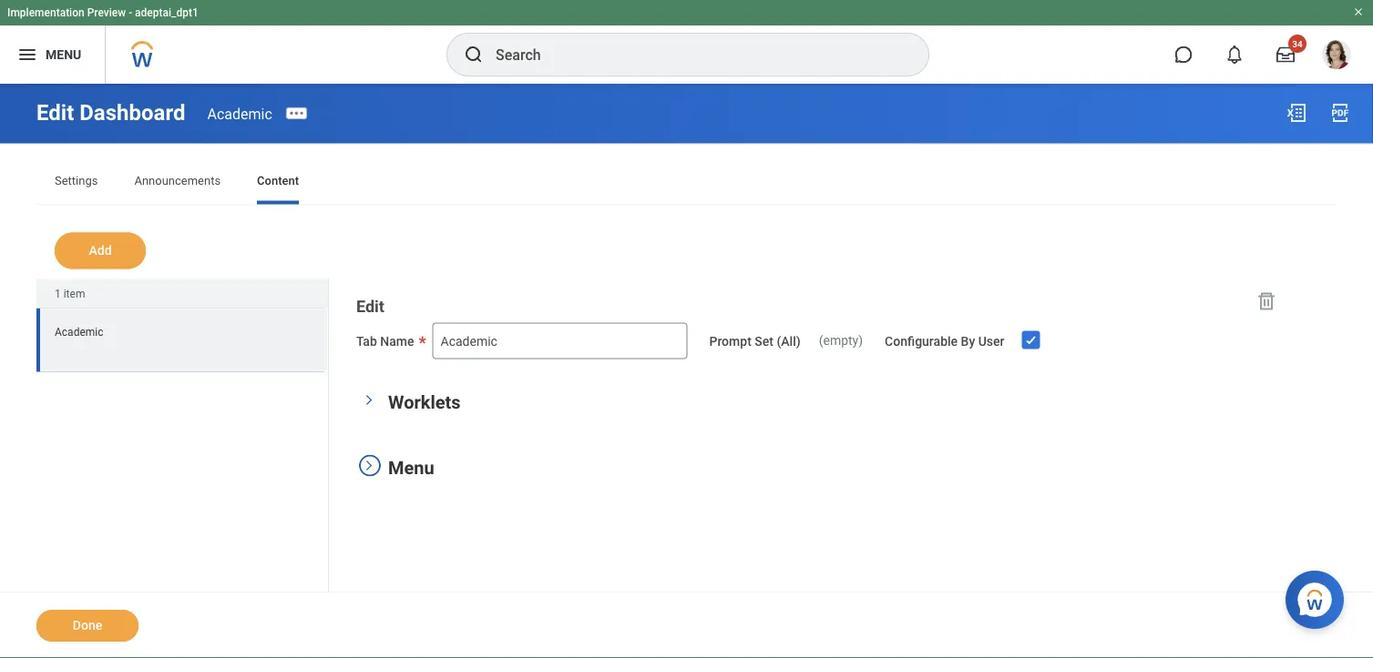 Task type: locate. For each thing, give the bounding box(es) containing it.
chevron down image for worklets
[[363, 390, 376, 412]]

0 horizontal spatial academic
[[55, 326, 103, 339]]

academic element
[[207, 105, 272, 122]]

search image
[[463, 44, 485, 66]]

tab
[[356, 334, 377, 349]]

1 horizontal spatial academic
[[207, 105, 272, 122]]

2 chevron down image from the top
[[363, 455, 376, 477]]

(empty)
[[819, 333, 863, 348]]

justify image
[[16, 44, 38, 66]]

0 vertical spatial academic
[[207, 105, 272, 122]]

done
[[73, 619, 102, 634]]

0 vertical spatial chevron down image
[[363, 390, 376, 412]]

academic down item
[[55, 326, 103, 339]]

academic
[[207, 105, 272, 122], [55, 326, 103, 339]]

1 chevron down image from the top
[[363, 390, 376, 412]]

prompt
[[710, 334, 752, 349]]

1 vertical spatial academic
[[55, 326, 103, 339]]

dashboard
[[80, 100, 185, 126]]

edit
[[36, 100, 74, 126], [356, 298, 385, 317]]

academic for item
[[55, 326, 103, 339]]

1 horizontal spatial edit
[[356, 298, 385, 317]]

edit for edit dashboard
[[36, 100, 74, 126]]

region inside the edit dashboard main content
[[36, 279, 329, 659]]

0 horizontal spatial edit
[[36, 100, 74, 126]]

chevron down image left worklets at left bottom
[[363, 390, 376, 412]]

academic up content
[[207, 105, 272, 122]]

edit down menu dropdown button
[[36, 100, 74, 126]]

add
[[89, 243, 112, 258]]

1 vertical spatial chevron down image
[[363, 455, 376, 477]]

1 item
[[55, 288, 85, 300]]

region
[[36, 279, 329, 659]]

preview
[[87, 6, 126, 19]]

menu banner
[[0, 0, 1374, 84]]

Tab Name text field
[[432, 323, 688, 360]]

announcements
[[134, 174, 221, 188]]

by
[[961, 334, 975, 349]]

configurable
[[885, 334, 958, 349]]

profile logan mcneil image
[[1323, 40, 1352, 73]]

0 vertical spatial edit
[[36, 100, 74, 126]]

region containing 1 item
[[36, 279, 329, 659]]

tab list inside the edit dashboard main content
[[36, 161, 1337, 205]]

item
[[64, 288, 85, 300]]

chevron down image left menu
[[363, 455, 376, 477]]

edit dashboard main content
[[0, 84, 1374, 659]]

check small image
[[1020, 329, 1042, 351]]

tab list
[[36, 161, 1337, 205]]

chevron down image
[[363, 390, 376, 412], [363, 455, 376, 477]]

edit up tab on the left bottom of page
[[356, 298, 385, 317]]

(all)
[[777, 334, 801, 349]]

1 vertical spatial edit
[[356, 298, 385, 317]]

edit for edit
[[356, 298, 385, 317]]

tab list containing settings
[[36, 161, 1337, 205]]

34 button
[[1266, 35, 1307, 75]]

edit inside navigation pane region
[[356, 298, 385, 317]]

implementation
[[7, 6, 84, 19]]

-
[[129, 6, 132, 19]]

view printable version (pdf) image
[[1330, 102, 1352, 124]]



Task type: vqa. For each thing, say whether or not it's contained in the screenshot.
region
yes



Task type: describe. For each thing, give the bounding box(es) containing it.
menu
[[388, 458, 435, 479]]

1
[[55, 288, 61, 300]]

settings
[[55, 174, 98, 188]]

Search Workday  search field
[[496, 35, 891, 75]]

adeptai_dpt1
[[135, 6, 199, 19]]

add button
[[55, 233, 146, 269]]

close environment banner image
[[1353, 6, 1364, 17]]

menu button
[[0, 26, 105, 84]]

configurable by user
[[885, 334, 1005, 349]]

worklets button
[[388, 392, 461, 414]]

user
[[979, 334, 1005, 349]]

navigation pane region
[[329, 278, 1301, 533]]

implementation preview -   adeptai_dpt1
[[7, 6, 199, 19]]

notifications large image
[[1226, 46, 1244, 64]]

content
[[257, 174, 299, 188]]

set
[[755, 334, 774, 349]]

export to excel image
[[1286, 102, 1308, 124]]

chevron down image for menu
[[363, 455, 376, 477]]

worklets
[[388, 392, 461, 414]]

inbox large image
[[1277, 46, 1295, 64]]

menu button
[[388, 458, 435, 479]]

done button
[[36, 611, 139, 643]]

name
[[380, 334, 414, 349]]

34
[[1293, 38, 1303, 49]]

edit dashboard
[[36, 100, 185, 126]]

delete image
[[1256, 290, 1278, 312]]

menu
[[46, 47, 81, 62]]

academic for dashboard
[[207, 105, 272, 122]]

prompt set (all)
[[710, 334, 801, 349]]

tab name
[[356, 334, 414, 349]]



